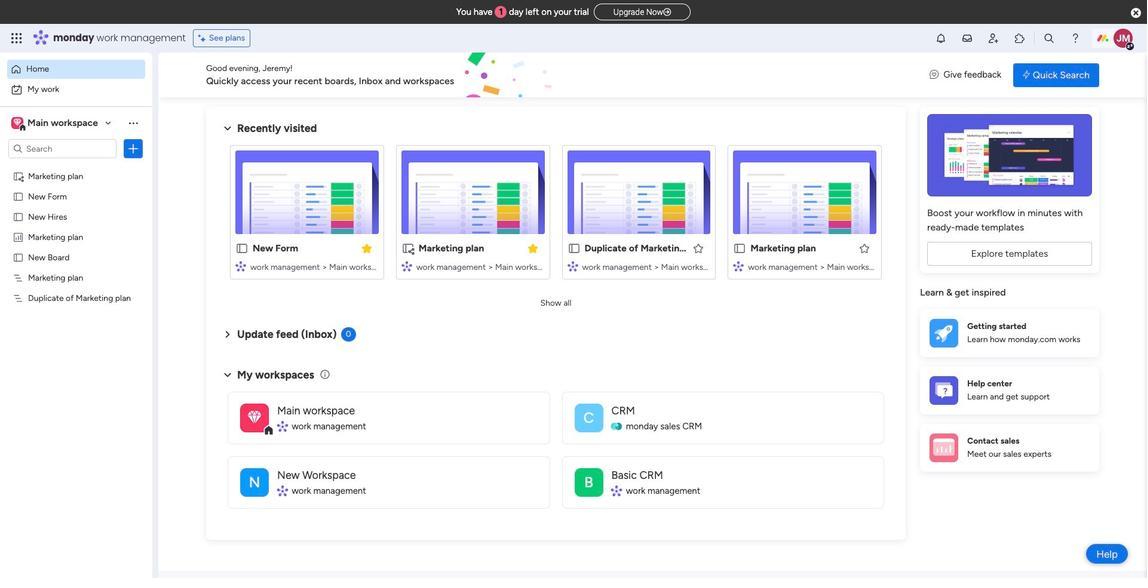 Task type: vqa. For each thing, say whether or not it's contained in the screenshot.
"See plans" icon
yes



Task type: locate. For each thing, give the bounding box(es) containing it.
workspace image
[[11, 117, 23, 130], [13, 117, 21, 130], [240, 404, 269, 433], [575, 404, 603, 433], [248, 407, 262, 429], [240, 468, 269, 497]]

close my workspaces image
[[221, 368, 235, 382]]

2 horizontal spatial public board image
[[734, 242, 747, 255]]

Search in workspace field
[[25, 142, 100, 156]]

see plans image
[[198, 32, 209, 45]]

v2 user feedback image
[[930, 68, 939, 82]]

invite members image
[[988, 32, 1000, 44]]

close recently visited image
[[221, 121, 235, 136]]

1 horizontal spatial remove from favorites image
[[527, 242, 539, 254]]

jeremy miller image
[[1114, 29, 1133, 48]]

search everything image
[[1044, 32, 1056, 44]]

public dashboard image
[[13, 231, 24, 243]]

remove from favorites image
[[361, 242, 373, 254], [527, 242, 539, 254]]

select product image
[[11, 32, 23, 44]]

0 horizontal spatial public board image
[[13, 191, 24, 202]]

public board image
[[13, 191, 24, 202], [236, 242, 249, 255], [734, 242, 747, 255]]

options image
[[127, 143, 139, 155]]

0 horizontal spatial shareable board image
[[13, 170, 24, 182]]

monday marketplace image
[[1014, 32, 1026, 44]]

shareable board image
[[13, 170, 24, 182], [402, 242, 415, 255]]

0 horizontal spatial remove from favorites image
[[361, 242, 373, 254]]

workspace image
[[575, 468, 603, 497]]

1 horizontal spatial shareable board image
[[402, 242, 415, 255]]

add to favorites image
[[859, 242, 871, 254]]

help image
[[1070, 32, 1082, 44]]

public board image
[[13, 211, 24, 222], [568, 242, 581, 255], [13, 252, 24, 263]]

0 element
[[341, 328, 356, 342]]

1 remove from favorites image from the left
[[361, 242, 373, 254]]

dapulse close image
[[1132, 7, 1142, 19]]

0 vertical spatial shareable board image
[[13, 170, 24, 182]]

option
[[7, 60, 145, 79], [7, 80, 145, 99], [0, 165, 152, 168]]

notifications image
[[936, 32, 948, 44]]

list box
[[0, 163, 152, 470]]

2 remove from favorites image from the left
[[527, 242, 539, 254]]

2 vertical spatial option
[[0, 165, 152, 168]]

contact sales element
[[921, 424, 1100, 472]]

component image
[[734, 261, 744, 272]]



Task type: describe. For each thing, give the bounding box(es) containing it.
open update feed (inbox) image
[[221, 328, 235, 342]]

remove from favorites image for the shareable board icon to the bottom
[[527, 242, 539, 254]]

v2 bolt switch image
[[1024, 68, 1031, 82]]

1 vertical spatial option
[[7, 80, 145, 99]]

help center element
[[921, 367, 1100, 415]]

update feed image
[[962, 32, 974, 44]]

1 horizontal spatial public board image
[[236, 242, 249, 255]]

getting started element
[[921, 309, 1100, 357]]

0 vertical spatial option
[[7, 60, 145, 79]]

remove from favorites image for public board image to the middle
[[361, 242, 373, 254]]

workspace options image
[[127, 117, 139, 129]]

add to favorites image
[[693, 242, 705, 254]]

1 vertical spatial shareable board image
[[402, 242, 415, 255]]

templates image image
[[931, 114, 1089, 197]]

dapulse rightstroke image
[[664, 8, 671, 17]]

workspace selection element
[[11, 116, 100, 132]]

quick search results list box
[[221, 136, 892, 294]]



